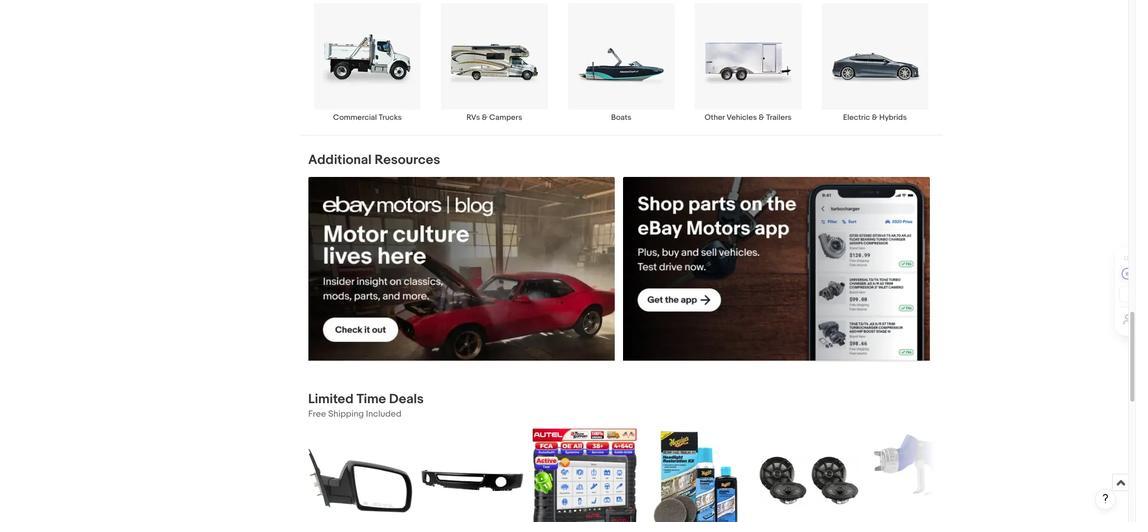 Task type: locate. For each thing, give the bounding box(es) containing it.
3 & from the left
[[872, 113, 878, 123]]

campers
[[489, 113, 522, 123]]

& left trailers
[[759, 113, 764, 123]]

shipping
[[328, 409, 364, 420]]

deals
[[389, 392, 424, 408]]

commercial trucks
[[333, 113, 402, 123]]

free
[[308, 409, 326, 420]]

&
[[482, 113, 488, 123], [759, 113, 764, 123], [872, 113, 878, 123]]

other vehicles & trailers
[[705, 113, 792, 123]]

1 & from the left
[[482, 113, 488, 123]]

2 & from the left
[[759, 113, 764, 123]]

& right electric
[[872, 113, 878, 123]]

resources
[[375, 152, 440, 168]]

additional
[[308, 152, 372, 168]]

& right rvs
[[482, 113, 488, 123]]

1 horizontal spatial &
[[759, 113, 764, 123]]

4) kicker 43csc654 csc65 6.5" 1200w rms 4-ohm car audio coaxial speakers image
[[757, 450, 861, 512]]

2 horizontal spatial &
[[872, 113, 878, 123]]

bumper for 2006-2008 ford f-150 with spoiler provision and air holes front image
[[420, 429, 524, 522]]

electric & hybrids link
[[812, 2, 939, 123]]

help, opens dialogs image
[[1100, 494, 1111, 504]]

None text field
[[623, 177, 930, 362]]

& inside 'link'
[[482, 113, 488, 123]]

0 horizontal spatial &
[[482, 113, 488, 123]]

None text field
[[308, 177, 615, 362]]

ebay motors app image
[[623, 177, 930, 361]]

meguiar's g2970 two step headlight restoration kit for car & auto detailing image
[[645, 429, 749, 522]]



Task type: describe. For each thing, give the bounding box(es) containing it.
other
[[705, 113, 725, 123]]

additional resources
[[308, 152, 440, 168]]

& for electric
[[872, 113, 878, 123]]

& for rvs
[[482, 113, 488, 123]]

boats link
[[558, 2, 685, 123]]

limited time deals free shipping included
[[308, 392, 424, 420]]

vehicles
[[727, 113, 757, 123]]

electric & hybrids
[[843, 113, 907, 123]]

hybrids
[[879, 113, 907, 123]]

rvs & campers link
[[431, 2, 558, 123]]

electric
[[843, 113, 870, 123]]

rvs
[[467, 113, 480, 123]]

commercial
[[333, 113, 377, 123]]

limited
[[308, 392, 354, 408]]

rvs & campers
[[467, 113, 522, 123]]

& inside "link"
[[759, 113, 764, 123]]

boats
[[611, 113, 631, 123]]

trailers
[[766, 113, 792, 123]]

devilbiss 905043 prolite gravity he te10 te20 1.2 1.3 1.4 spray gun kit w/ cup image
[[872, 429, 970, 522]]

check out the ebay motors blog image
[[308, 177, 615, 361]]

power mirror for 2014-2017 toyota tundra rightside heated textured black image
[[308, 429, 412, 522]]

commercial trucks link
[[304, 2, 431, 123]]

included
[[366, 409, 402, 420]]

time
[[357, 392, 386, 408]]

2023 autel maxicom mk808s bidirectional car diagnostic scanner tool key coding image
[[533, 429, 636, 522]]

other vehicles & trailers link
[[685, 2, 812, 123]]

trucks
[[379, 113, 402, 123]]



Task type: vqa. For each thing, say whether or not it's contained in the screenshot.
Check out the eBay Motors Blog image
yes



